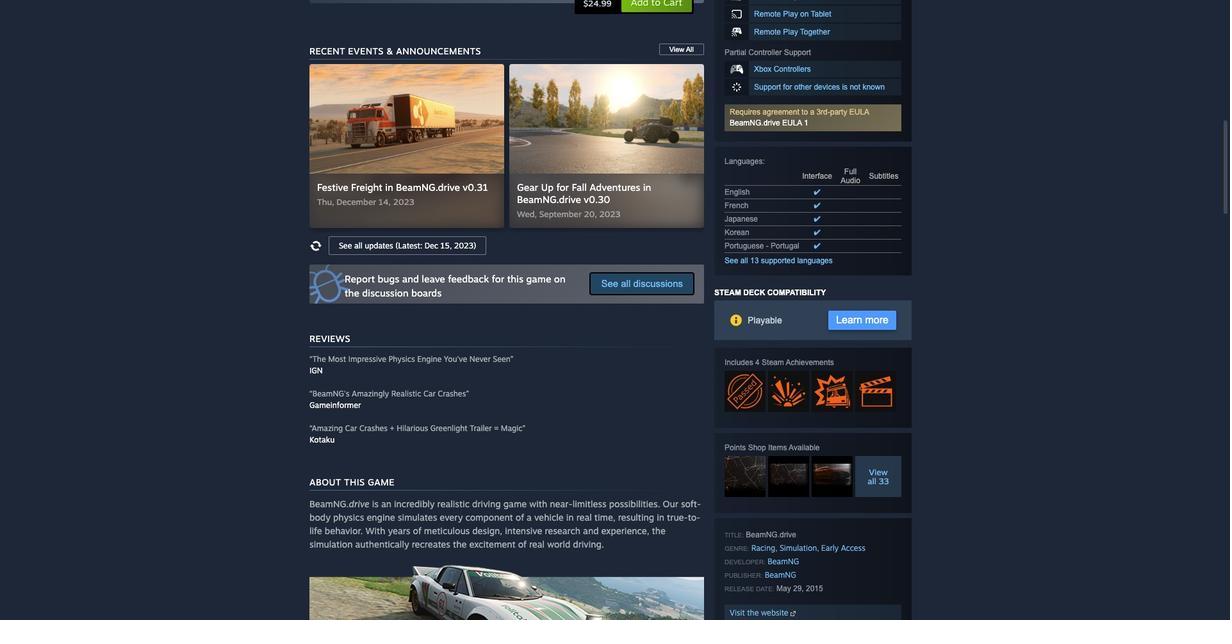 Task type: vqa. For each thing, say whether or not it's contained in the screenshot.
20,
yes



Task type: locate. For each thing, give the bounding box(es) containing it.
excitement
[[469, 539, 516, 550]]

1 ✔ from the top
[[814, 188, 820, 197]]

0 horizontal spatial beams & nodes image
[[725, 456, 766, 493]]

date:
[[756, 586, 774, 593]]

"the most impressive physics engine you've never seen" ign
[[309, 354, 514, 375]]

0 horizontal spatial is
[[372, 498, 379, 509]]

beamng link up may
[[765, 570, 796, 580]]

2 horizontal spatial for
[[783, 83, 792, 92]]

✔ for english
[[814, 188, 820, 197]]

14,
[[379, 197, 391, 207]]

for inside 'link'
[[783, 83, 792, 92]]

1 vertical spatial see
[[725, 256, 738, 265]]

wed, september 20, 2023
[[517, 209, 620, 219]]

agreement
[[763, 108, 799, 117]]

the down report in the top left of the page
[[345, 287, 359, 299]]

experience,
[[601, 525, 649, 536]]

eula left 1
[[782, 119, 802, 127]]

all
[[354, 241, 362, 251], [740, 256, 748, 265], [621, 278, 631, 289], [868, 476, 876, 486]]

0 horizontal spatial and
[[402, 273, 419, 285]]

physics
[[389, 354, 415, 364]]

1 horizontal spatial 2023
[[599, 209, 620, 219]]

achievements
[[786, 358, 834, 367]]

play for together
[[783, 28, 798, 37]]

beamng.drive up september
[[517, 193, 581, 206]]

real down intensive
[[529, 539, 545, 550]]

in up 14,
[[385, 181, 393, 193]]

support up "controllers"
[[784, 48, 811, 57]]

of up intensive
[[516, 512, 524, 523]]

beamng.drive inside gear up for fall adventures in beamng.drive v0.30
[[517, 193, 581, 206]]

view right beamng etk k-series image at the right bottom
[[869, 467, 888, 477]]

all left 13 at the top right of the page
[[740, 256, 748, 265]]

english
[[725, 188, 750, 197]]

, left early
[[817, 544, 819, 553]]

0 vertical spatial car
[[423, 389, 436, 399]]

car inside ""amazing car crashes + hilarious greenlight trailer = magic" kotaku"
[[345, 423, 357, 433]]

2 beams & nodes image from the left
[[768, 456, 809, 487]]

0 vertical spatial on
[[800, 10, 809, 19]]

support for other devices is not known link
[[725, 79, 901, 95]]

0 horizontal spatial ,
[[775, 544, 778, 553]]

1 vertical spatial view
[[869, 467, 888, 477]]

1 vertical spatial for
[[556, 181, 569, 193]]

3rd-
[[816, 108, 830, 117]]

see
[[339, 241, 352, 251], [725, 256, 738, 265], [601, 278, 618, 289]]

remote up remote play together
[[754, 10, 781, 19]]

of down intensive
[[518, 539, 527, 550]]

0 horizontal spatial 2023
[[393, 197, 414, 207]]

for left this
[[492, 273, 504, 285]]

0 vertical spatial view
[[669, 45, 684, 53]]

2023 down festive freight in beamng.drive v0.31
[[393, 197, 414, 207]]

5 ✔ from the top
[[814, 242, 820, 251]]

see all discussions link
[[590, 272, 695, 295]]

visit
[[730, 608, 745, 618]]

remote up partial controller support at the top right
[[754, 28, 781, 37]]

in right adventures on the top of the page
[[643, 181, 651, 193]]

crashes
[[359, 423, 388, 433]]

is left the not
[[842, 83, 848, 92]]

car left crashes
[[345, 423, 357, 433]]

not
[[850, 83, 861, 92]]

thu, december 14, 2023
[[317, 197, 414, 207]]

beamng.
[[309, 498, 349, 509]]

meticulous
[[424, 525, 470, 536]]

1 vertical spatial real
[[529, 539, 545, 550]]

1 vertical spatial of
[[413, 525, 421, 536]]

adventures
[[590, 181, 640, 193]]

a right to
[[810, 108, 814, 117]]

view inside view all link
[[669, 45, 684, 53]]

beamng.drive left the v0.31
[[396, 181, 460, 193]]

to
[[802, 108, 808, 117]]

in inside gear up for fall adventures in beamng.drive v0.30
[[643, 181, 651, 193]]

in
[[385, 181, 393, 193], [643, 181, 651, 193], [566, 512, 574, 523], [657, 512, 664, 523]]

1 vertical spatial support
[[754, 83, 781, 92]]

discussion
[[362, 287, 409, 299]]

the down resulting
[[652, 525, 666, 536]]

all for 13
[[740, 256, 748, 265]]

1 horizontal spatial see
[[601, 278, 618, 289]]

1 horizontal spatial is
[[842, 83, 848, 92]]

simulation link
[[780, 543, 817, 553]]

remote for remote play together
[[754, 28, 781, 37]]

33
[[879, 476, 889, 486]]

steam right 4
[[762, 358, 784, 367]]

car right the realistic
[[423, 389, 436, 399]]

all for discussions
[[621, 278, 631, 289]]

1 horizontal spatial support
[[784, 48, 811, 57]]

recent events & announcements
[[309, 45, 481, 56]]

events
[[348, 45, 384, 56]]

1 vertical spatial is
[[372, 498, 379, 509]]

all inside view all 33
[[868, 476, 876, 486]]

see down portuguese
[[725, 256, 738, 265]]

a
[[810, 108, 814, 117], [527, 512, 532, 523]]

world
[[547, 539, 570, 550]]

support for other devices is not known
[[754, 83, 885, 92]]

remote inside "link"
[[754, 28, 781, 37]]

v0.30
[[584, 193, 610, 206]]

on right this
[[554, 273, 566, 285]]

the right visit
[[747, 608, 759, 618]]

1 vertical spatial and
[[583, 525, 599, 536]]

soft-
[[681, 498, 701, 509]]

for left other at right top
[[783, 83, 792, 92]]

the
[[345, 287, 359, 299], [652, 525, 666, 536], [453, 539, 467, 550], [747, 608, 759, 618]]

beams & nodes image
[[725, 456, 766, 493], [768, 456, 809, 487]]

portuguese - portugal
[[725, 242, 799, 251]]

and up boards
[[402, 273, 419, 285]]

beams & nodes image down "points"
[[725, 456, 766, 493]]

early access link
[[821, 543, 866, 553]]

0 horizontal spatial on
[[554, 273, 566, 285]]

0 vertical spatial see
[[339, 241, 352, 251]]

all left discussions
[[621, 278, 631, 289]]

racing link
[[751, 543, 775, 553]]

, left 'simulation'
[[775, 544, 778, 553]]

and
[[402, 273, 419, 285], [583, 525, 599, 536]]

eula
[[849, 108, 869, 117], [782, 119, 802, 127]]

driving.
[[573, 539, 604, 550]]

may
[[776, 584, 791, 593]]

eula right party
[[849, 108, 869, 117]]

beamng. drive
[[309, 498, 369, 509]]

available
[[789, 443, 820, 452]]

4 ✔ from the top
[[814, 228, 820, 237]]

real
[[576, 512, 592, 523], [529, 539, 545, 550]]

1 vertical spatial steam
[[762, 358, 784, 367]]

support down the xbox
[[754, 83, 781, 92]]

view left 'all'
[[669, 45, 684, 53]]

1 vertical spatial game
[[503, 498, 527, 509]]

release
[[725, 586, 754, 593]]

is inside 'link'
[[842, 83, 848, 92]]

1 horizontal spatial ,
[[817, 544, 819, 553]]

beamng link down simulation "link"
[[768, 557, 799, 566]]

2 vertical spatial for
[[492, 273, 504, 285]]

support
[[784, 48, 811, 57], [754, 83, 781, 92]]

0 horizontal spatial steam
[[714, 288, 741, 297]]

1 horizontal spatial a
[[810, 108, 814, 117]]

13
[[750, 256, 759, 265]]

points
[[725, 443, 746, 452]]

"amazing
[[309, 423, 343, 433]]

1 vertical spatial play
[[783, 28, 798, 37]]

is left an
[[372, 498, 379, 509]]

1 horizontal spatial real
[[576, 512, 592, 523]]

up
[[541, 181, 554, 193]]

2 play from the top
[[783, 28, 798, 37]]

possibilities.
[[609, 498, 660, 509]]

is an incredibly realistic driving game with near-limitless possibilities. our soft- body physics engine simulates every component of a vehicle in real time, resulting in true-to- life behavior. with years of meticulous design, intensive research and experience, the simulation authentically recreates the excitement of real world driving.
[[309, 498, 701, 550]]

simulation
[[309, 539, 353, 550]]

2 horizontal spatial see
[[725, 256, 738, 265]]

0 horizontal spatial a
[[527, 512, 532, 523]]

real down limitless
[[576, 512, 592, 523]]

game left with
[[503, 498, 527, 509]]

beamng.drive up racing link
[[746, 530, 796, 539]]

play down remote play on tablet
[[783, 28, 798, 37]]

0 vertical spatial is
[[842, 83, 848, 92]]

0 horizontal spatial eula
[[782, 119, 802, 127]]

play for on
[[783, 10, 798, 19]]

1 horizontal spatial steam
[[762, 358, 784, 367]]

for
[[783, 83, 792, 92], [556, 181, 569, 193], [492, 273, 504, 285]]

+
[[390, 423, 394, 433]]

0 horizontal spatial support
[[754, 83, 781, 92]]

1 horizontal spatial view
[[869, 467, 888, 477]]

1 vertical spatial remote
[[754, 28, 781, 37]]

0 horizontal spatial view
[[669, 45, 684, 53]]

beamng.drive down "requires"
[[730, 119, 780, 127]]

0 vertical spatial 2023
[[393, 197, 414, 207]]

1 vertical spatial car
[[345, 423, 357, 433]]

all left the updates
[[354, 241, 362, 251]]

remote play together
[[754, 28, 830, 37]]

all left '33' at the bottom right
[[868, 476, 876, 486]]

gameinformer
[[309, 400, 361, 410]]

of down 'simulates'
[[413, 525, 421, 536]]

report
[[345, 273, 375, 285]]

a inside requires agreement to a 3rd-party eula beamng.drive eula 1
[[810, 108, 814, 117]]

0 vertical spatial for
[[783, 83, 792, 92]]

0 vertical spatial beamng
[[768, 557, 799, 566]]

and up driving.
[[583, 525, 599, 536]]

steam left deck
[[714, 288, 741, 297]]

an
[[381, 498, 391, 509]]

1 horizontal spatial for
[[556, 181, 569, 193]]

0 vertical spatial and
[[402, 273, 419, 285]]

beamng down simulation "link"
[[768, 557, 799, 566]]

1 play from the top
[[783, 10, 798, 19]]

0 vertical spatial beamng link
[[768, 557, 799, 566]]

and inside 'is an incredibly realistic driving game with near-limitless possibilities. our soft- body physics engine simulates every component of a vehicle in real time, resulting in true-to- life behavior. with years of meticulous design, intensive research and experience, the simulation authentically recreates the excitement of real world driving.'
[[583, 525, 599, 536]]

1 vertical spatial 2023
[[599, 209, 620, 219]]

full audio
[[841, 167, 860, 185]]

1 vertical spatial beamng link
[[765, 570, 796, 580]]

beamng link
[[768, 557, 799, 566], [765, 570, 796, 580]]

on left tablet
[[800, 10, 809, 19]]

1 vertical spatial on
[[554, 273, 566, 285]]

ign link
[[309, 366, 323, 375]]

3 ✔ from the top
[[814, 215, 820, 224]]

see left discussions
[[601, 278, 618, 289]]

for right the up
[[556, 181, 569, 193]]

view inside view all 33
[[869, 467, 888, 477]]

play up remote play together
[[783, 10, 798, 19]]

1 vertical spatial a
[[527, 512, 532, 523]]

1 horizontal spatial and
[[583, 525, 599, 536]]

1 horizontal spatial on
[[800, 10, 809, 19]]

leave
[[422, 273, 445, 285]]

2 ✔ from the top
[[814, 201, 820, 210]]

see left the updates
[[339, 241, 352, 251]]

see for see all updates (latest: dec 15, 2023)
[[339, 241, 352, 251]]

2 vertical spatial see
[[601, 278, 618, 289]]

a inside 'is an incredibly realistic driving game with near-limitless possibilities. our soft- body physics engine simulates every component of a vehicle in real time, resulting in true-to- life behavior. with years of meticulous design, intensive research and experience, the simulation authentically recreates the excitement of real world driving.'
[[527, 512, 532, 523]]

remote for remote play on tablet
[[754, 10, 781, 19]]

requires agreement to a 3rd-party eula beamng.drive eula 1
[[730, 108, 869, 127]]

trailer
[[470, 423, 492, 433]]

beams & nodes image down items
[[768, 456, 809, 487]]

0 vertical spatial eula
[[849, 108, 869, 117]]

2023 down v0.30 at top left
[[599, 209, 620, 219]]

1 horizontal spatial eula
[[849, 108, 869, 117]]

0 vertical spatial play
[[783, 10, 798, 19]]

0 horizontal spatial car
[[345, 423, 357, 433]]

game right this
[[526, 273, 551, 285]]

boards
[[411, 287, 442, 299]]

1 remote from the top
[[754, 10, 781, 19]]

driving
[[472, 498, 501, 509]]

✔ for french
[[814, 201, 820, 210]]

0 vertical spatial real
[[576, 512, 592, 523]]

publisher:
[[725, 572, 763, 579]]

0 vertical spatial game
[[526, 273, 551, 285]]

in up research
[[566, 512, 574, 523]]

0 vertical spatial remote
[[754, 10, 781, 19]]

2023
[[393, 197, 414, 207], [599, 209, 620, 219]]

2 remote from the top
[[754, 28, 781, 37]]

1 horizontal spatial car
[[423, 389, 436, 399]]

korean
[[725, 228, 749, 237]]

announcements
[[396, 45, 481, 56]]

audio
[[841, 176, 860, 185]]

a up intensive
[[527, 512, 532, 523]]

1 horizontal spatial beams & nodes image
[[768, 456, 809, 487]]

beamng up may
[[765, 570, 796, 580]]

0 horizontal spatial see
[[339, 241, 352, 251]]

languages :
[[725, 157, 765, 166]]

genre:
[[725, 545, 749, 552]]

bugs
[[378, 273, 399, 285]]

remote play on tablet link
[[725, 6, 901, 22]]

play inside "link"
[[783, 28, 798, 37]]

0 vertical spatial a
[[810, 108, 814, 117]]

beginner's racing license image
[[725, 371, 766, 412]]

2 vertical spatial of
[[518, 539, 527, 550]]

authentically
[[355, 539, 409, 550]]

for inside report bugs and leave feedback for this game on the discussion boards
[[492, 273, 504, 285]]

visit the website link
[[725, 605, 901, 620]]

steam deck compatibility
[[714, 288, 826, 297]]

0 vertical spatial support
[[784, 48, 811, 57]]

0 horizontal spatial for
[[492, 273, 504, 285]]

-
[[766, 242, 769, 251]]



Task type: describe. For each thing, give the bounding box(es) containing it.
vehicle
[[534, 512, 564, 523]]

ign
[[309, 366, 323, 375]]

freight
[[351, 181, 382, 193]]

devices
[[814, 83, 840, 92]]

support inside 'link'
[[754, 83, 781, 92]]

portuguese
[[725, 242, 764, 251]]

remote play together link
[[725, 24, 901, 40]]

1 , from the left
[[775, 544, 778, 553]]

festive freight in beamng.drive v0.31
[[317, 181, 488, 193]]

engine
[[417, 354, 442, 364]]

partial controller support
[[725, 48, 811, 57]]

for inside gear up for fall adventures in beamng.drive v0.30
[[556, 181, 569, 193]]

view all
[[669, 45, 694, 53]]

incredibly
[[394, 498, 435, 509]]

a rocky start image
[[855, 371, 896, 412]]

senseless destructor image
[[768, 371, 809, 412]]

(latest:
[[395, 241, 422, 251]]

the inside report bugs and leave feedback for this game on the discussion boards
[[345, 287, 359, 299]]

portugal
[[771, 242, 799, 251]]

this
[[344, 477, 365, 488]]

research
[[545, 525, 580, 536]]

impressive
[[348, 354, 386, 364]]

15,
[[441, 241, 452, 251]]

1 vertical spatial beamng
[[765, 570, 796, 580]]

=
[[494, 423, 499, 433]]

subtitles
[[869, 172, 899, 181]]

time,
[[594, 512, 615, 523]]

✔ for japanese
[[814, 215, 820, 224]]

partial
[[725, 48, 746, 57]]

every
[[440, 512, 463, 523]]

and inside report bugs and leave feedback for this game on the discussion boards
[[402, 273, 419, 285]]

simulates
[[398, 512, 437, 523]]

✔ for portuguese - portugal
[[814, 242, 820, 251]]

2 , from the left
[[817, 544, 819, 553]]

xbox
[[754, 65, 772, 74]]

1
[[804, 119, 808, 127]]

report bugs and leave feedback for this game on the discussion boards
[[345, 273, 566, 299]]

view for all
[[869, 467, 888, 477]]

known
[[863, 83, 885, 92]]

29,
[[793, 584, 804, 593]]

controller
[[749, 48, 782, 57]]

items
[[768, 443, 787, 452]]

about this game
[[309, 477, 395, 488]]

japanese
[[725, 215, 758, 224]]

to-
[[688, 512, 700, 523]]

together
[[800, 28, 830, 37]]

compatibility
[[767, 288, 826, 297]]

1 vertical spatial eula
[[782, 119, 802, 127]]

includes
[[725, 358, 753, 367]]

v0.31
[[463, 181, 488, 193]]

see for see all 13 supported languages
[[725, 256, 738, 265]]

beamng.drive inside title: beamng.drive genre: racing , simulation , early access developer: beamng publisher: beamng release date: may 29, 2015
[[746, 530, 796, 539]]

access
[[841, 543, 866, 553]]

beamng etk k-series image
[[812, 456, 853, 487]]

game inside 'is an incredibly realistic driving game with near-limitless possibilities. our soft- body physics engine simulates every component of a vehicle in real time, resulting in true-to- life behavior. with years of meticulous design, intensive research and experience, the simulation authentically recreates the excitement of real world driving.'
[[503, 498, 527, 509]]

2023)
[[454, 241, 476, 251]]

supported
[[761, 256, 795, 265]]

game
[[368, 477, 395, 488]]

is inside 'is an incredibly realistic driving game with near-limitless possibilities. our soft- body physics engine simulates every component of a vehicle in real time, resulting in true-to- life behavior. with years of meticulous design, intensive research and experience, the simulation authentically recreates the excitement of real world driving.'
[[372, 498, 379, 509]]

all for 33
[[868, 476, 876, 486]]

december
[[337, 197, 376, 207]]

intensive
[[505, 525, 542, 536]]

party
[[830, 108, 847, 117]]

title:
[[725, 532, 744, 539]]

full
[[844, 167, 857, 176]]

discussions
[[633, 278, 683, 289]]

"amazing car crashes + hilarious greenlight trailer = magic" kotaku
[[309, 423, 526, 445]]

0 vertical spatial of
[[516, 512, 524, 523]]

includes 4 steam achievements
[[725, 358, 834, 367]]

never
[[469, 354, 491, 364]]

fall
[[572, 181, 587, 193]]

deck
[[743, 288, 765, 297]]

view for all
[[669, 45, 684, 53]]

on inside report bugs and leave feedback for this game on the discussion boards
[[554, 273, 566, 285]]

all for updates
[[354, 241, 362, 251]]

"beamng's amazingly realistic car crashes" gameinformer
[[309, 389, 469, 410]]

component
[[465, 512, 513, 523]]

xbox controllers link
[[725, 61, 901, 78]]

in down the our
[[657, 512, 664, 523]]

visit the website
[[730, 608, 791, 618]]

outstanding performance image
[[812, 371, 853, 412]]

1 beams & nodes image from the left
[[725, 456, 766, 493]]

kotaku
[[309, 435, 335, 445]]

learn
[[836, 315, 862, 325]]

"the
[[309, 354, 326, 364]]

developer:
[[725, 559, 766, 566]]

more
[[865, 315, 889, 325]]

remote play on tablet
[[754, 10, 831, 19]]

recreates
[[412, 539, 450, 550]]

0 horizontal spatial real
[[529, 539, 545, 550]]

realistic
[[437, 498, 470, 509]]

amazingly
[[352, 389, 389, 399]]

game inside report bugs and leave feedback for this game on the discussion boards
[[526, 273, 551, 285]]

✔ for korean
[[814, 228, 820, 237]]

the down meticulous
[[453, 539, 467, 550]]

0 vertical spatial steam
[[714, 288, 741, 297]]

see all discussions
[[601, 278, 683, 289]]

beamng link for developer:
[[768, 557, 799, 566]]

beamng.drive inside requires agreement to a 3rd-party eula beamng.drive eula 1
[[730, 119, 780, 127]]

beamng link for publisher:
[[765, 570, 796, 580]]

car inside "beamng's amazingly realistic car crashes" gameinformer
[[423, 389, 436, 399]]

gameinformer link
[[309, 400, 361, 410]]

2023 for fall
[[599, 209, 620, 219]]

view all link
[[659, 44, 704, 55]]

near-
[[550, 498, 573, 509]]

see for see all discussions
[[601, 278, 618, 289]]

greenlight
[[430, 423, 468, 433]]

2023 for beamng.drive
[[393, 197, 414, 207]]



